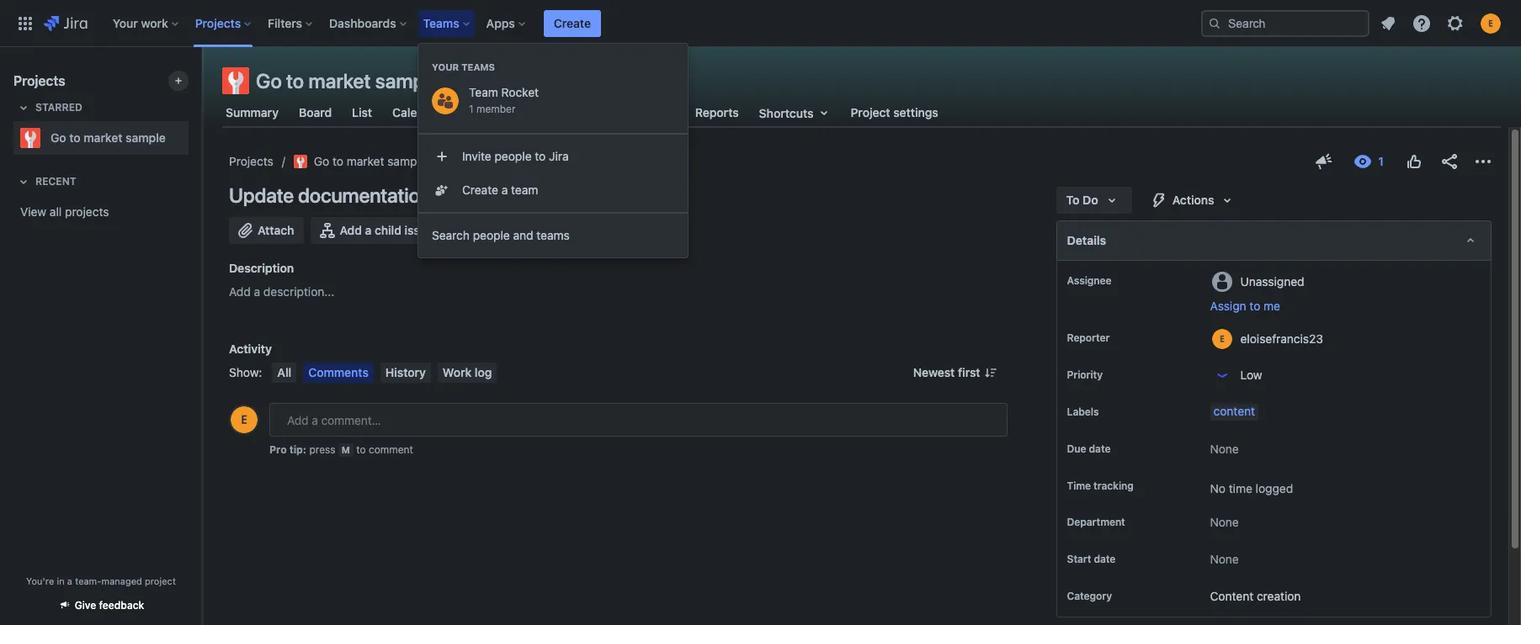 Task type: locate. For each thing, give the bounding box(es) containing it.
0 vertical spatial date
[[1089, 443, 1111, 456]]

help image
[[1412, 13, 1432, 33]]

create inside primary element
[[554, 16, 591, 30]]

create button
[[544, 10, 601, 37]]

none down content "link"
[[1211, 442, 1239, 456]]

for
[[435, 184, 459, 207]]

group
[[419, 133, 688, 212]]

add inside button
[[340, 223, 362, 237]]

your profile and settings image
[[1481, 13, 1502, 33]]

0 vertical spatial teams
[[423, 16, 460, 30]]

activity
[[229, 342, 272, 356]]

2 none from the top
[[1211, 516, 1239, 530]]

go to market sample
[[256, 69, 440, 93], [51, 131, 166, 145], [314, 154, 427, 168]]

to left jira
[[535, 149, 546, 163]]

1 vertical spatial market
[[84, 131, 123, 145]]

to left 'me'
[[1250, 299, 1261, 313]]

to
[[1067, 193, 1080, 207]]

people
[[495, 149, 532, 163], [473, 228, 510, 243]]

menu bar
[[269, 363, 501, 383]]

to
[[286, 69, 304, 93], [69, 131, 81, 145], [535, 149, 546, 163], [333, 154, 344, 168], [1250, 299, 1261, 313], [356, 444, 366, 456]]

apps button
[[481, 10, 532, 37]]

pro tip: press m to comment
[[269, 444, 413, 456]]

date left due date pin to top. only you can see pinned fields. icon
[[1089, 443, 1111, 456]]

go to market sample up list
[[256, 69, 440, 93]]

to up the board
[[286, 69, 304, 93]]

sample
[[375, 69, 440, 93], [126, 131, 166, 145], [388, 154, 427, 168]]

collapse recent projects image
[[13, 172, 34, 192]]

add a child issue
[[340, 223, 434, 237]]

2 horizontal spatial go
[[314, 154, 329, 168]]

time tracking
[[1067, 480, 1134, 493]]

1 issue from the left
[[405, 223, 434, 237]]

gtms-
[[470, 154, 509, 168]]

none down no
[[1211, 516, 1239, 530]]

go to market sample link
[[13, 121, 182, 155], [294, 152, 427, 172]]

all button
[[272, 363, 297, 383]]

details element
[[1057, 221, 1492, 261]]

give feedback button
[[48, 592, 154, 620]]

2 vertical spatial none
[[1211, 553, 1239, 567]]

newest first
[[914, 365, 981, 380]]

invite people to jira image
[[432, 147, 452, 167]]

date for due date
[[1089, 443, 1111, 456]]

1 horizontal spatial go
[[256, 69, 282, 93]]

add for add a child issue
[[340, 223, 362, 237]]

view
[[20, 205, 46, 219]]

1 vertical spatial people
[[473, 228, 510, 243]]

0 horizontal spatial go to market sample link
[[13, 121, 182, 155]]

create project image
[[172, 74, 185, 88]]

content creation
[[1211, 590, 1301, 604]]

unassigned
[[1241, 274, 1305, 288]]

date
[[1089, 443, 1111, 456], [1094, 554, 1116, 566]]

apps
[[486, 16, 515, 30]]

all
[[277, 365, 292, 380]]

dashboards button
[[324, 10, 413, 37]]

reports link
[[692, 98, 743, 128]]

child
[[375, 223, 402, 237]]

2 vertical spatial projects
[[229, 154, 274, 168]]

0 vertical spatial add
[[340, 223, 362, 237]]

add for add a description...
[[229, 285, 251, 299]]

projects for projects link on the left top of the page
[[229, 154, 274, 168]]

give
[[75, 600, 96, 612]]

go up 'summary'
[[256, 69, 282, 93]]

work log
[[443, 365, 492, 380]]

team
[[511, 183, 538, 197]]

sample up 'calendar'
[[375, 69, 440, 93]]

projects
[[65, 205, 109, 219]]

appswitcher icon image
[[15, 13, 35, 33]]

timeline
[[463, 105, 510, 120]]

teams inside group
[[462, 61, 495, 72]]

0 horizontal spatial teams
[[423, 16, 460, 30]]

projects up update
[[229, 154, 274, 168]]

1 horizontal spatial create
[[554, 16, 591, 30]]

tab list
[[212, 98, 1512, 128]]

1 vertical spatial go to market sample
[[51, 131, 166, 145]]

teams up your teams
[[423, 16, 460, 30]]

logged
[[1256, 482, 1294, 496]]

2 vertical spatial go
[[314, 154, 329, 168]]

time tracking pin to top. only you can see pinned fields. image
[[1138, 480, 1151, 493]]

your inside popup button
[[113, 16, 138, 30]]

0 vertical spatial create
[[554, 16, 591, 30]]

market for left go to market sample link
[[84, 131, 123, 145]]

0 vertical spatial people
[[495, 149, 532, 163]]

content link
[[1211, 404, 1259, 421]]

banner
[[0, 0, 1522, 47]]

0 horizontal spatial your
[[113, 16, 138, 30]]

1 vertical spatial sample
[[126, 131, 166, 145]]

history
[[386, 365, 426, 380]]

assignee
[[1067, 275, 1112, 287]]

your
[[113, 16, 138, 30], [432, 61, 459, 72]]

0 vertical spatial go to market sample
[[256, 69, 440, 93]]

none
[[1211, 442, 1239, 456], [1211, 516, 1239, 530], [1211, 553, 1239, 567]]

comment
[[369, 444, 413, 456]]

search image
[[1208, 16, 1222, 30]]

teams up team at top left
[[462, 61, 495, 72]]

sample left remove from starred image at the left
[[126, 131, 166, 145]]

a for description...
[[254, 285, 260, 299]]

projects inside dropdown button
[[195, 16, 241, 30]]

settings image
[[1446, 13, 1466, 33]]

go to market sample link down starred
[[13, 121, 182, 155]]

go down starred
[[51, 131, 66, 145]]

date right start
[[1094, 554, 1116, 566]]

your inside group
[[432, 61, 459, 72]]

work log button
[[438, 363, 497, 383]]

add a child issue button
[[311, 217, 444, 244]]

content
[[1214, 404, 1256, 419]]

eloisefrancis23
[[1241, 331, 1324, 346]]

m
[[342, 445, 350, 456]]

team-
[[75, 576, 101, 587]]

dashboards
[[329, 16, 396, 30]]

projects up the collapse starred projects icon
[[13, 73, 65, 88]]

issue right child
[[405, 223, 434, 237]]

a left 'team'
[[502, 183, 508, 197]]

tracking
[[1094, 480, 1134, 493]]

market up documentation
[[347, 154, 384, 168]]

go right go to market sample icon
[[314, 154, 329, 168]]

go to market sample down starred
[[51, 131, 166, 145]]

a
[[502, 183, 508, 197], [365, 223, 372, 237], [254, 285, 260, 299], [67, 576, 72, 587]]

actions button
[[1139, 187, 1248, 214]]

go to market sample for rightmost go to market sample link
[[314, 154, 427, 168]]

assign to me
[[1211, 299, 1281, 313]]

comments
[[308, 365, 369, 380]]

category
[[1067, 591, 1112, 603]]

add a description...
[[229, 285, 335, 299]]

add left child
[[340, 223, 362, 237]]

sample up update documentation for feature update
[[388, 154, 427, 168]]

1 horizontal spatial teams
[[462, 61, 495, 72]]

0 vertical spatial none
[[1211, 442, 1239, 456]]

time
[[1229, 482, 1253, 496]]

2 vertical spatial market
[[347, 154, 384, 168]]

board
[[299, 105, 332, 120]]

2 vertical spatial go to market sample
[[314, 154, 427, 168]]

0 horizontal spatial go
[[51, 131, 66, 145]]

add down description
[[229, 285, 251, 299]]

a left child
[[365, 223, 372, 237]]

0 horizontal spatial issue
[[405, 223, 434, 237]]

a down description
[[254, 285, 260, 299]]

description
[[229, 261, 294, 275]]

assignee pin to top. only you can see pinned fields. image
[[1115, 275, 1129, 288]]

teams inside dropdown button
[[423, 16, 460, 30]]

update documentation for feature update
[[229, 184, 591, 207]]

0 vertical spatial projects
[[195, 16, 241, 30]]

1 horizontal spatial your
[[432, 61, 459, 72]]

project settings
[[851, 105, 939, 120]]

create right apps dropdown button
[[554, 16, 591, 30]]

content
[[1211, 590, 1254, 604]]

1 vertical spatial date
[[1094, 554, 1116, 566]]

reporter pin to top. only you can see pinned fields. image
[[1114, 332, 1127, 345]]

update
[[229, 184, 294, 207]]

1 none from the top
[[1211, 442, 1239, 456]]

market up the view all projects link
[[84, 131, 123, 145]]

1 vertical spatial teams
[[462, 61, 495, 72]]

none for department
[[1211, 516, 1239, 530]]

list
[[352, 105, 372, 120]]

to right m
[[356, 444, 366, 456]]

comments button
[[303, 363, 374, 383]]

projects link
[[229, 152, 274, 172]]

go to market sample up documentation
[[314, 154, 427, 168]]

0 horizontal spatial create
[[462, 183, 499, 197]]

people for invite
[[495, 149, 532, 163]]

1 vertical spatial none
[[1211, 516, 1239, 530]]

issue right "link" on the top of the page
[[505, 223, 534, 237]]

1
[[469, 103, 474, 115]]

your up team rocket "icon"
[[432, 61, 459, 72]]

newest
[[914, 365, 955, 380]]

0 horizontal spatial add
[[229, 285, 251, 299]]

go to market sample link up documentation
[[294, 152, 427, 172]]

1 vertical spatial add
[[229, 285, 251, 299]]

market up list
[[309, 69, 371, 93]]

create down gtms-
[[462, 183, 499, 197]]

1 vertical spatial your
[[432, 61, 459, 72]]

your left the work
[[113, 16, 138, 30]]

1 horizontal spatial add
[[340, 223, 362, 237]]

show:
[[229, 365, 262, 380]]

none up content
[[1211, 553, 1239, 567]]

work
[[141, 16, 168, 30]]

do
[[1083, 193, 1099, 207]]

0 vertical spatial your
[[113, 16, 138, 30]]

1 horizontal spatial issue
[[505, 223, 534, 237]]

description...
[[264, 285, 335, 299]]

date for start date
[[1094, 554, 1116, 566]]

a for child
[[365, 223, 372, 237]]

jira image
[[44, 13, 87, 33], [44, 13, 87, 33]]

1 vertical spatial create
[[462, 183, 499, 197]]

teams
[[423, 16, 460, 30], [462, 61, 495, 72]]

projects right the work
[[195, 16, 241, 30]]

go to market sample for left go to market sample link
[[51, 131, 166, 145]]

reports
[[695, 105, 739, 120]]

invite
[[462, 149, 492, 163]]



Task type: describe. For each thing, give the bounding box(es) containing it.
you're in a team-managed project
[[26, 576, 176, 587]]

board link
[[296, 98, 335, 128]]

assign
[[1211, 299, 1247, 313]]

invite people to jira button
[[419, 140, 688, 173]]

timeline link
[[460, 98, 513, 128]]

team rocket image
[[432, 88, 459, 115]]

due
[[1067, 443, 1087, 456]]

remove from starred image
[[184, 128, 204, 148]]

a for team
[[502, 183, 508, 197]]

attach button
[[229, 217, 304, 244]]

create a team button
[[419, 173, 688, 207]]

labels
[[1067, 406, 1099, 419]]

details
[[1067, 233, 1107, 248]]

your for your teams
[[432, 61, 459, 72]]

search
[[432, 228, 470, 243]]

create for create a team
[[462, 183, 499, 197]]

Search field
[[1202, 10, 1370, 37]]

recent
[[35, 175, 76, 188]]

and
[[513, 228, 534, 243]]

a right in
[[67, 576, 72, 587]]

calendar link
[[389, 98, 446, 128]]

to right go to market sample icon
[[333, 154, 344, 168]]

your work
[[113, 16, 168, 30]]

menu bar containing all
[[269, 363, 501, 383]]

no
[[1211, 482, 1226, 496]]

work
[[443, 365, 472, 380]]

projects for "projects" dropdown button
[[195, 16, 241, 30]]

project
[[851, 105, 891, 120]]

0 vertical spatial go
[[256, 69, 282, 93]]

teams
[[537, 228, 570, 243]]

give feedback
[[75, 600, 144, 612]]

update
[[529, 184, 591, 207]]

Add a comment… field
[[269, 403, 1008, 437]]

to inside button
[[1250, 299, 1261, 313]]

all
[[50, 205, 62, 219]]

department pin to top. only you can see pinned fields. image
[[1129, 517, 1143, 530]]

21
[[509, 154, 522, 168]]

your work button
[[108, 10, 185, 37]]

group containing invite people to jira
[[419, 133, 688, 212]]

log
[[475, 365, 492, 380]]

project settings link
[[848, 98, 942, 128]]

due date
[[1067, 443, 1111, 456]]

forms
[[530, 105, 565, 120]]

notifications image
[[1379, 13, 1399, 33]]

1 vertical spatial go
[[51, 131, 66, 145]]

attach
[[258, 223, 294, 237]]

3 none from the top
[[1211, 553, 1239, 567]]

in
[[57, 576, 65, 587]]

to do button
[[1057, 187, 1132, 214]]

create a team
[[462, 183, 538, 197]]

newest first button
[[903, 363, 1008, 383]]

sidebar navigation image
[[184, 67, 221, 101]]

me
[[1264, 299, 1281, 313]]

2 issue from the left
[[505, 223, 534, 237]]

low
[[1241, 368, 1263, 382]]

projects button
[[190, 10, 258, 37]]

due date pin to top. only you can see pinned fields. image
[[1114, 443, 1128, 456]]

feedback
[[99, 600, 144, 612]]

time
[[1067, 480, 1091, 493]]

assign to me button
[[1211, 298, 1475, 315]]

tip:
[[289, 444, 307, 456]]

labels pin to top. only you can see pinned fields. image
[[1103, 406, 1116, 419]]

tab list containing summary
[[212, 98, 1512, 128]]

filters button
[[263, 10, 319, 37]]

gtms-21 link
[[470, 152, 522, 172]]

view all projects
[[20, 205, 109, 219]]

your teams
[[432, 61, 495, 72]]

feature
[[463, 184, 525, 207]]

banner containing your work
[[0, 0, 1522, 47]]

summary
[[226, 105, 279, 120]]

0 vertical spatial sample
[[375, 69, 440, 93]]

department
[[1067, 517, 1126, 529]]

you're
[[26, 576, 54, 587]]

pro
[[269, 444, 287, 456]]

go to market sample image
[[294, 155, 307, 168]]

1 horizontal spatial go to market sample link
[[294, 152, 427, 172]]

newest first image
[[984, 366, 998, 380]]

give feedback image
[[1315, 152, 1335, 172]]

to down starred
[[69, 131, 81, 145]]

collapse starred projects image
[[13, 98, 34, 118]]

first
[[958, 365, 981, 380]]

none for due date
[[1211, 442, 1239, 456]]

vote options: no one has voted for this issue yet. image
[[1405, 152, 1425, 172]]

share image
[[1440, 152, 1460, 172]]

your for your work
[[113, 16, 138, 30]]

your teams group
[[419, 44, 688, 128]]

member
[[477, 103, 516, 115]]

profile image of eloisefrancis23 image
[[231, 407, 258, 434]]

link issue
[[479, 223, 534, 237]]

1 vertical spatial projects
[[13, 73, 65, 88]]

primary element
[[10, 0, 1202, 47]]

filters
[[268, 16, 302, 30]]

market for rightmost go to market sample link
[[347, 154, 384, 168]]

people for search
[[473, 228, 510, 243]]

view all projects link
[[13, 197, 189, 227]]

0 vertical spatial market
[[309, 69, 371, 93]]

actions
[[1173, 193, 1215, 207]]

to inside button
[[535, 149, 546, 163]]

actions image
[[1474, 152, 1494, 172]]

search people and teams button
[[419, 219, 688, 253]]

priority
[[1067, 369, 1103, 381]]

create for create
[[554, 16, 591, 30]]

documentation
[[298, 184, 431, 207]]

start date
[[1067, 554, 1116, 566]]

forms link
[[527, 98, 569, 128]]

priority pin to top. only you can see pinned fields. image
[[1107, 369, 1120, 382]]

starred
[[35, 101, 82, 114]]

2 vertical spatial sample
[[388, 154, 427, 168]]

link
[[479, 223, 502, 237]]

start
[[1067, 554, 1092, 566]]



Task type: vqa. For each thing, say whether or not it's contained in the screenshot.
Copy image related to Goal
no



